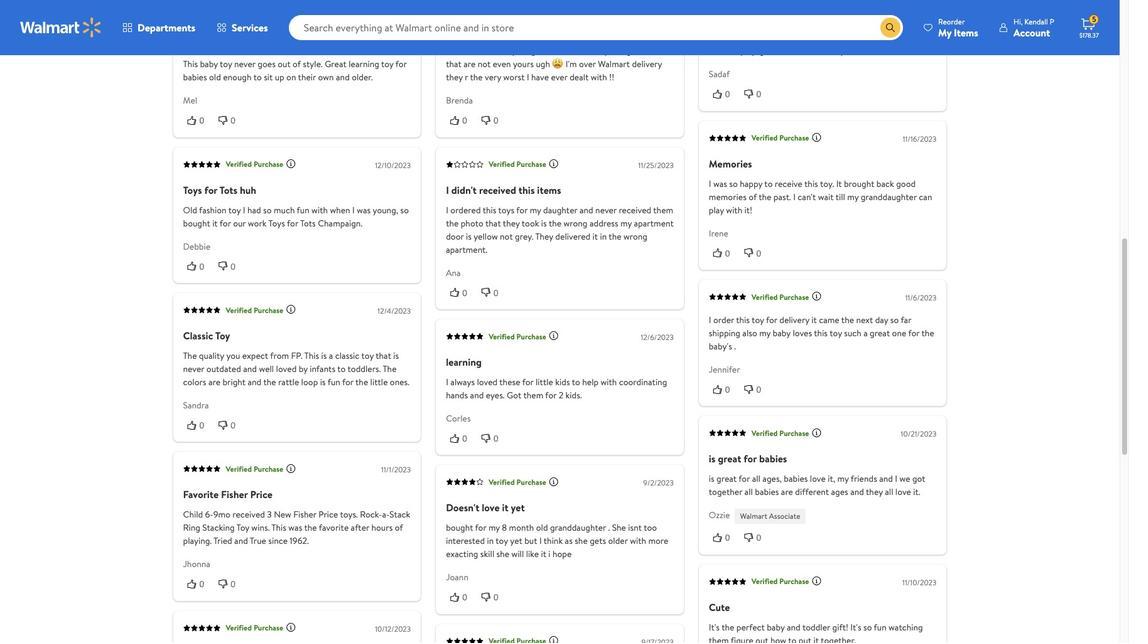 Task type: vqa. For each thing, say whether or not it's contained in the screenshot.
not inside the I Ordered This Toys For My Daughter And Never Received Them The Photo That They Took Is The Wrong Address My Apartment Door Is Yellow Not Grey.  They Delivered It In The Wrong Apartment.
yes



Task type: describe. For each thing, give the bounding box(es) containing it.
classic
[[183, 329, 213, 343]]

purchase for learning
[[517, 331, 546, 342]]

it,
[[828, 473, 835, 486]]

1962.
[[290, 535, 309, 548]]

past.
[[774, 191, 791, 203]]

all left it.
[[885, 486, 893, 499]]

for right order
[[766, 314, 777, 327]]

classic
[[335, 350, 359, 362]]

toy inside this is one of the best toy for early education. my daughter loves to play.  good for brain development.
[[793, 32, 805, 44]]

horrible
[[446, 32, 478, 44]]

verified purchase for fisher price ring toy
[[226, 13, 283, 24]]

and inside i always loved these for little kids to help with coordinating hands and eyes.  got them for 2 kids.
[[470, 389, 484, 402]]

received inside i ordered this toys for my daughter and never received them the photo that they took is the wrong address my apartment door is yellow not grey.  they delivered it in the wrong apartment.
[[619, 204, 651, 216]]

over
[[579, 58, 596, 70]]

they up the ur on the right of page
[[587, 32, 604, 44]]

0 vertical spatial price
[[212, 37, 234, 51]]

received inside child 6-9mo received 3 new fisher price toys. rock-a-stack ring stacking toy wins. this was the favorite after hours of playing. tried and true since 1962.
[[233, 509, 265, 522]]

a inside 'i order this toy for delivery it came the next day so far shipping also my baby loves this toy such a great one for the baby's .'
[[864, 327, 868, 340]]

place
[[543, 11, 566, 25]]

0 button down play.
[[740, 88, 771, 101]]

11/6/2023
[[905, 293, 937, 303]]

fp.
[[291, 350, 303, 362]]

of up sadaf
[[728, 11, 737, 25]]

1 vertical spatial love
[[896, 486, 911, 499]]

services button
[[206, 13, 279, 43]]

i right past. on the right top of page
[[793, 191, 796, 203]]

fisher inside child 6-9mo received 3 new fisher price toys. rock-a-stack ring stacking toy wins. this was the favorite after hours of playing. tried and true since 1962.
[[293, 509, 316, 522]]

the inside 'it's the perfect baby and toddler gift! it's so fun watching them figure out how to put it together.'
[[722, 622, 734, 634]]

little inside i always loved these for little kids to help with coordinating hands and eyes.  got them for 2 kids.
[[536, 376, 553, 389]]

hi, kendall p account
[[1014, 16, 1054, 39]]

my inside reorder my items
[[938, 25, 952, 39]]

the inside child 6-9mo received 3 new fisher price toys. rock-a-stack ring stacking toy wins. this was the favorite after hours of playing. tried and true since 1962.
[[304, 522, 317, 535]]

and left 'we'
[[879, 473, 893, 486]]

reorder my items
[[938, 16, 978, 39]]

1 horizontal spatial ring
[[237, 37, 257, 51]]

good inside i was so happy to receive this toy. it brought back good memories of the past. i can't wait till my granddaughter can play with it!
[[896, 177, 916, 190]]

after inside child 6-9mo received 3 new fisher price toys. rock-a-stack ring stacking toy wins. this was the favorite after hours of playing. tried and true since 1962.
[[351, 522, 369, 535]]

for up walmart associate
[[744, 452, 757, 466]]

and up or
[[480, 32, 494, 44]]

in inside i ordered this toys for my daughter and never received them the photo that they took is the wrong address my apartment door is yellow not grey.  they delivered it in the wrong apartment.
[[600, 230, 607, 243]]

0 for 0 button below corles
[[462, 434, 467, 444]]

0 vertical spatial received
[[479, 183, 516, 197]]

apartment.
[[446, 243, 487, 256]]

0 for 0 button underneath "eyes."
[[494, 434, 499, 444]]

0 button down sandra
[[183, 420, 214, 432]]

they inside i ordered this toys for my daughter and never received them the photo that they took is the wrong address my apartment door is yellow not grey.  they delivered it in the wrong apartment.
[[503, 217, 520, 230]]

0 button down our in the left top of the page
[[214, 260, 246, 273]]

1 vertical spatial walmart
[[740, 511, 767, 522]]

0 button down enough
[[214, 114, 246, 127]]

best inside this is one of the best toy for early education. my daughter loves to play.  good for brain development.
[[775, 32, 791, 44]]

it inside old fashion toy i had so much fun with when i was young, so bought it for our work toys for tots champaign.
[[212, 217, 218, 230]]

for inside this baby toy never goes out of style. great learning toy for babies old enough to sit up on their own and older.
[[396, 58, 407, 70]]

this up also
[[736, 314, 750, 327]]

old inside this baby toy never goes out of style. great learning toy for babies old enough to sit up on their own and older.
[[209, 71, 221, 84]]

verified for toys for tots huh
[[226, 159, 252, 170]]

loved inside the quality you expect from fp.  this is a classic toy that is never outdated and well loved by infants to toddlers.  the colors are bright and the rattle loop is fun for the little ones.
[[276, 363, 297, 376]]

to inside i always loved these for little kids to help with coordinating hands and eyes.  got them for 2 kids.
[[572, 376, 580, 389]]

verified purchase for doesn't love it yet
[[489, 477, 546, 488]]

debbie
[[183, 240, 210, 253]]

hi,
[[1014, 16, 1023, 27]]

them left ins
[[622, 11, 645, 25]]

good inside this is one of the best toy for early education. my daughter loves to play.  good for brain development.
[[760, 45, 779, 57]]

1 horizontal spatial she
[[575, 535, 588, 548]]

how
[[771, 635, 786, 644]]

put
[[799, 635, 811, 644]]

is great for babies
[[709, 452, 787, 466]]

for inside 'is great for all ages, babies love it, my friends and i we got together all babies are different ages and they all love it.'
[[739, 473, 750, 486]]

the up they
[[549, 217, 562, 230]]

0 vertical spatial yet
[[511, 501, 525, 515]]

of inside child 6-9mo received 3 new fisher price toys. rock-a-stack ring stacking toy wins. this was the favorite after hours of playing. tried and true since 1962.
[[395, 522, 403, 535]]

1 vertical spatial delivery
[[632, 58, 662, 70]]

that inside the quality you expect from fp.  this is a classic toy that is never outdated and well loved by infants to toddlers.  the colors are bright and the rattle loop is fun for the little ones.
[[376, 350, 391, 362]]

for left 2 on the left of the page
[[545, 389, 557, 402]]

0 button down joann
[[446, 592, 477, 605]]

delivered inside i ordered this toys for my daughter and never received them the photo that they took is the wrong address my apartment door is yellow not grey.  they delivered it in the wrong apartment.
[[555, 230, 590, 243]]

till
[[836, 191, 845, 203]]

0 for 0 button underneath very
[[494, 116, 499, 126]]

toy up this is one of the best toy for early education. my daughter loves to play.  good for brain development.
[[777, 11, 792, 25]]

loves inside 'i order this toy for delivery it came the next day so far shipping also my baby loves this toy such a great one for the baby's .'
[[793, 327, 812, 340]]

for up fashion
[[204, 183, 217, 197]]

items
[[954, 25, 978, 39]]

is inside 'is great for all ages, babies love it, my friends and i we got together all babies are different ages and they all love it.'
[[709, 473, 715, 486]]

verified for fisher price ring toy
[[226, 13, 252, 24]]

0 for 0 button below jhonna
[[199, 580, 204, 590]]

0 button down mel
[[183, 114, 214, 127]]

baby inside this baby toy never goes out of style. great learning toy for babies old enough to sit up on their own and older.
[[200, 58, 218, 70]]

0 button down the tried
[[214, 579, 246, 591]]

departments button
[[112, 13, 206, 43]]

the inside i was so happy to receive this toy. it brought back good memories of the past. i can't wait till my granddaughter can play with it!
[[759, 191, 772, 203]]

they inside 'is great for all ages, babies love it, my friends and i we got together all babies are different ages and they all love it.'
[[866, 486, 883, 499]]

and inside 'it's the perfect baby and toddler gift! it's so fun watching them figure out how to put it together.'
[[787, 622, 801, 634]]

i left had
[[243, 204, 245, 216]]

this inside this baby toy never goes out of style. great learning toy for babies old enough to sit up on their own and older.
[[183, 58, 198, 70]]

the down address
[[609, 230, 621, 243]]

and down 'friends'
[[850, 486, 864, 499]]

purchase for is great for babies
[[780, 428, 809, 439]]

0 for 0 button underneath also
[[757, 385, 761, 395]]

walmart associate
[[740, 511, 800, 522]]

doors
[[651, 45, 673, 57]]

0 for 0 button underneath mel
[[199, 116, 204, 126]]

it.
[[913, 486, 920, 499]]

so inside 'i order this toy for delivery it came the next day so far shipping also my baby loves this toy such a great one for the baby's .'
[[890, 314, 899, 327]]

it inside 'it's the perfect baby and toddler gift! it's so fun watching them figure out how to put it together.'
[[814, 635, 819, 644]]

photo
[[461, 217, 483, 230]]

brenda
[[446, 94, 473, 107]]

clear search field text image
[[865, 22, 876, 32]]

true
[[250, 535, 266, 548]]

0 horizontal spatial the
[[183, 350, 197, 362]]

verified for learning
[[489, 331, 515, 342]]

purchase for toys for tots huh
[[254, 159, 283, 170]]

giving
[[593, 11, 620, 25]]

so right young,
[[400, 204, 409, 216]]

0 vertical spatial love
[[810, 473, 826, 486]]

coordinating
[[619, 376, 667, 389]]

cute
[[709, 601, 730, 615]]

toys
[[498, 204, 514, 216]]

colors
[[183, 376, 206, 389]]

purchase for classic toy
[[254, 305, 283, 316]]

ordered
[[450, 204, 481, 216]]

0 button down the jennifer
[[709, 384, 740, 397]]

12/6/2023
[[641, 332, 674, 343]]

0 for 0 button underneath our in the left top of the page
[[231, 262, 236, 272]]

purchase for doesn't love it yet
[[517, 477, 546, 488]]

this inside the quality you expect from fp.  this is a classic toy that is never outdated and well loved by infants to toddlers.  the colors are bright and the rattle loop is fun for the little ones.
[[304, 350, 319, 362]]

education.
[[841, 32, 881, 44]]

0 button down ana
[[446, 287, 477, 300]]

0 for 0 button below bright
[[231, 421, 236, 431]]

can't
[[798, 191, 816, 203]]

not inside i ordered this toys for my daughter and never received them the photo that they took is the wrong address my apartment door is yellow not grey.  they delivered it in the wrong apartment.
[[500, 230, 513, 243]]

to inside 'it's the perfect baby and toddler gift! it's so fun watching them figure out how to put it together.'
[[788, 635, 797, 644]]

out inside this baby toy never goes out of style. great learning toy for babies old enough to sit up on their own and older.
[[278, 58, 291, 70]]

walmart image
[[20, 18, 102, 38]]

0 vertical spatial after
[[569, 11, 590, 25]]

toy down came
[[830, 327, 842, 340]]

0 button down walmart associate
[[740, 532, 771, 545]]

is great for all ages, babies love it, my friends and i we got together all babies are different ages and they all love it.
[[709, 473, 926, 499]]

to inside this is one of the best toy for early education. my daughter loves to play.  good for brain development.
[[730, 45, 738, 57]]

they left r
[[446, 71, 463, 84]]

i inside 'is great for all ages, babies love it, my friends and i we got together all babies are different ages and they all love it.'
[[895, 473, 898, 486]]

little inside the quality you expect from fp.  this is a classic toy that is never outdated and well loved by infants to toddlers.  the colors are bright and the rattle loop is fun for the little ones.
[[370, 376, 388, 389]]

friends
[[851, 473, 877, 486]]

toy inside old fashion toy i had so much fun with when i was young, so bought it for our work toys for tots champaign.
[[228, 204, 241, 216]]

was inside child 6-9mo received 3 new fisher price toys. rock-a-stack ring stacking toy wins. this was the favorite after hours of playing. tried and true since 1962.
[[288, 522, 302, 535]]

0 horizontal spatial tots
[[220, 183, 238, 197]]

delivery for order
[[780, 314, 810, 327]]

great for is great for babies
[[718, 452, 741, 466]]

so right had
[[263, 204, 272, 216]]

12/4/2023
[[378, 306, 411, 317]]

bought inside bought for my 8 month old granddaughter .  she isnt too interested in toy yet but i think as she gets older with more exacting skill she will like it i hope
[[446, 522, 473, 535]]

of inside this is one of the best toy for early education. my daughter loves to play.  good for brain development.
[[750, 32, 758, 44]]

we
[[900, 473, 910, 486]]

0 button down brenda
[[446, 114, 477, 127]]

verified purchase information image up came
[[812, 292, 822, 302]]

that inside horrible and i mean horrible delivery they don't read instructions or anything and then leave ur packages at doors that are not even yours ugh 😩 i'm over walmart delivery they r the very worst i have ever dealt with !!
[[446, 58, 462, 70]]

order
[[713, 314, 734, 327]]

verified purchase for favorite fisher price
[[226, 464, 283, 475]]

babies up different
[[784, 473, 808, 486]]

all right together
[[745, 486, 753, 499]]

i right when
[[352, 204, 355, 216]]

verified purchase for memories
[[752, 133, 809, 143]]

not inside horrible and i mean horrible delivery they don't read instructions or anything and then leave ur packages at doors that are not even yours ugh 😩 i'm over walmart delivery they r the very worst i have ever dealt with !!
[[478, 58, 491, 70]]

not
[[446, 11, 463, 25]]

the up play.
[[739, 11, 754, 25]]

and inside i ordered this toys for my daughter and never received them the photo that they took is the wrong address my apartment door is yellow not grey.  they delivered it in the wrong apartment.
[[580, 204, 593, 216]]

old
[[183, 204, 197, 216]]

month
[[509, 522, 534, 535]]

babies up ages,
[[759, 452, 787, 466]]

8
[[502, 522, 507, 535]]

dealt
[[570, 71, 589, 84]]

well
[[259, 363, 274, 376]]

0 button down 'skill'
[[477, 592, 509, 605]]

young,
[[373, 204, 398, 216]]

and down well
[[248, 376, 261, 389]]

with inside old fashion toy i had so much fun with when i was young, so bought it for our work toys for tots champaign.
[[312, 204, 328, 216]]

toy inside the quality you expect from fp.  this is a classic toy that is never outdated and well loved by infants to toddlers.  the colors are bright and the rattle loop is fun for the little ones.
[[361, 350, 374, 362]]

and down expect
[[243, 363, 257, 376]]

very
[[485, 71, 501, 84]]

different
[[795, 486, 829, 499]]

. inside bought for my 8 month old granddaughter .  she isnt too interested in toy yet but i think as she gets older with more exacting skill she will like it i hope
[[608, 522, 610, 535]]

walmart inside horrible and i mean horrible delivery they don't read instructions or anything and then leave ur packages at doors that are not even yours ugh 😩 i'm over walmart delivery they r the very worst i have ever dealt with !!
[[598, 58, 630, 70]]

of inside this baby toy never goes out of style. great learning toy for babies old enough to sit up on their own and older.
[[293, 58, 301, 70]]

for left our in the left top of the page
[[220, 217, 231, 230]]

1 horizontal spatial the
[[383, 363, 397, 376]]

verified purchase information image for favorite fisher price
[[286, 464, 296, 474]]

for right these at the bottom left of the page
[[522, 376, 534, 389]]

0 button down bright
[[214, 420, 246, 432]]

. inside 'i order this toy for delivery it came the next day so far shipping also my baby loves this toy such a great one for the baby's .'
[[734, 340, 736, 353]]

0 for 0 button below play.
[[757, 89, 761, 99]]

this inside i ordered this toys for my daughter and never received them the photo that they took is the wrong address my apartment door is yellow not grey.  they delivered it in the wrong apartment.
[[483, 204, 496, 216]]

fashion
[[199, 204, 227, 216]]

for down far in the right of the page
[[908, 327, 920, 340]]

this is one of the best toy for early education. my daughter loves to play.  good for brain development.
[[709, 32, 931, 57]]

the down 11/6/2023
[[922, 327, 934, 340]]

mel
[[183, 94, 197, 107]]

bright
[[223, 376, 246, 389]]

for left brain
[[781, 45, 792, 57]]

never inside the quality you expect from fp.  this is a classic toy that is never outdated and well loved by infants to toddlers.  the colors are bright and the rattle loop is fun for the little ones.
[[183, 363, 204, 376]]

verified purchase for is great for babies
[[752, 428, 809, 439]]

verified purchase information image for doesn't love it yet
[[549, 477, 559, 487]]

0 for 0 button under the tried
[[231, 580, 236, 590]]

0 for 0 button underneath walmart associate
[[757, 533, 761, 543]]

so inside 'it's the perfect baby and toddler gift! it's so fun watching them figure out how to put it together.'
[[864, 622, 872, 634]]

but
[[525, 535, 537, 548]]

babies down ages,
[[755, 486, 779, 499]]

0 button down corles
[[446, 433, 477, 446]]

was inside i was so happy to receive this toy. it brought back good memories of the past. i can't wait till my granddaughter can play with it!
[[713, 177, 727, 190]]

granddaughter inside bought for my 8 month old granddaughter .  she isnt too interested in toy yet but i think as she gets older with more exacting skill she will like it i hope
[[550, 522, 606, 535]]

0 button down jhonna
[[183, 579, 214, 591]]

purchase for memories
[[780, 133, 809, 143]]

packages
[[605, 45, 639, 57]]

verified for i didn't received this items
[[489, 159, 515, 170]]

toy up you on the bottom of page
[[215, 329, 230, 343]]

1 horizontal spatial price
[[250, 488, 272, 502]]

departments
[[138, 21, 195, 35]]

verified purchase information image for classic toy
[[286, 305, 296, 315]]

i inside i ordered this toys for my daughter and never received them the photo that they took is the wrong address my apartment door is yellow not grey.  they delivered it in the wrong apartment.
[[446, 204, 448, 216]]

toy up enough
[[220, 58, 232, 70]]

got
[[913, 473, 926, 486]]

i inside bought for my 8 month old granddaughter .  she isnt too interested in toy yet but i think as she gets older with more exacting skill she will like it i hope
[[539, 535, 542, 548]]

and up ugh
[[538, 45, 552, 57]]

i up or
[[496, 32, 498, 44]]

1 horizontal spatial learning
[[446, 355, 482, 369]]

grey.
[[515, 230, 534, 243]]

loves inside this is one of the best toy for early education. my daughter loves to play.  good for brain development.
[[709, 45, 728, 57]]

kendall
[[1025, 16, 1048, 27]]

10/21/2023
[[901, 429, 937, 440]]

0 for 0 button under the it!
[[757, 248, 761, 258]]

0 button down "eyes."
[[477, 433, 509, 446]]

brought
[[844, 177, 875, 190]]

horrible
[[523, 32, 553, 44]]

receive
[[775, 177, 803, 190]]

one inside 'i order this toy for delivery it came the next day so far shipping also my baby loves this toy such a great one for the baby's .'
[[892, 327, 906, 340]]

a-
[[382, 509, 390, 522]]

1 vertical spatial fisher
[[221, 488, 248, 502]]

verified purchase information image for i didn't received this items
[[549, 159, 559, 169]]

granddaughter inside i was so happy to receive this toy. it brought back good memories of the past. i can't wait till my granddaughter can play with it!
[[861, 191, 917, 203]]

these
[[499, 376, 520, 389]]

verified for is great for babies
[[752, 428, 778, 439]]

Search search field
[[289, 15, 903, 40]]

shipping
[[709, 327, 740, 340]]

anything
[[503, 45, 536, 57]]

kids
[[555, 376, 570, 389]]

baby's
[[709, 340, 732, 353]]

it inside 'i order this toy for delivery it came the next day so far shipping also my baby loves this toy such a great one for the baby's .'
[[812, 314, 817, 327]]

for up brain
[[807, 32, 819, 44]]

they
[[535, 230, 553, 243]]

0 button down apartment. at the top
[[477, 287, 509, 300]]

my up took
[[530, 204, 541, 216]]

12/15/2023
[[376, 14, 411, 25]]

the up door
[[446, 217, 459, 230]]

this baby toy never goes out of style. great learning toy for babies old enough to sit up on their own and older.
[[183, 58, 407, 84]]

verified purchase information image for learning
[[549, 331, 559, 341]]

baby inside 'i order this toy for delivery it came the next day so far shipping also my baby loves this toy such a great one for the baby's .'
[[773, 327, 791, 340]]

the down well
[[263, 376, 276, 389]]

😩
[[552, 58, 564, 70]]

0 button down ozzie
[[709, 532, 740, 545]]

this left the items
[[519, 183, 535, 197]]

5 $178.37
[[1080, 14, 1099, 40]]

2 vertical spatial love
[[482, 501, 500, 515]]

account
[[1014, 25, 1050, 39]]

ones.
[[390, 376, 410, 389]]

toy down 12/15/2023
[[381, 58, 394, 70]]

sit
[[264, 71, 273, 84]]

have
[[531, 71, 549, 84]]

verified for doesn't love it yet
[[489, 477, 515, 488]]



Task type: locate. For each thing, give the bounding box(es) containing it.
with
[[591, 71, 607, 84], [312, 204, 328, 216], [726, 204, 742, 216], [601, 376, 617, 389], [630, 535, 646, 548]]

1 horizontal spatial my
[[938, 25, 952, 39]]

my right clear search field text icon
[[883, 32, 894, 44]]

i up memories
[[709, 177, 711, 190]]

and inside this baby toy never goes out of style. great learning toy for babies old enough to sit up on their own and older.
[[336, 71, 350, 84]]

0 vertical spatial one
[[709, 11, 725, 25]]

and inside child 6-9mo received 3 new fisher price toys. rock-a-stack ring stacking toy wins. this was the favorite after hours of playing. tried and true since 1962.
[[234, 535, 248, 548]]

them left the figure
[[709, 635, 729, 644]]

1 horizontal spatial little
[[536, 376, 553, 389]]

outdated
[[206, 363, 241, 376]]

0 button down sadaf
[[709, 88, 740, 101]]

0 horizontal spatial bought
[[183, 217, 210, 230]]

it's
[[709, 622, 720, 634], [851, 622, 861, 634]]

price inside child 6-9mo received 3 new fisher price toys. rock-a-stack ring stacking toy wins. this was the favorite after hours of playing. tried and true since 1962.
[[319, 509, 338, 522]]

don't
[[606, 32, 625, 44]]

0 horizontal spatial love
[[482, 501, 500, 515]]

never inside this baby toy never goes out of style. great learning toy for babies old enough to sit up on their own and older.
[[234, 58, 256, 70]]

verified purchase information image
[[812, 292, 822, 302], [549, 331, 559, 341], [286, 464, 296, 474], [549, 477, 559, 487]]

child
[[183, 509, 203, 522]]

0 horizontal spatial never
[[183, 363, 204, 376]]

the
[[183, 350, 197, 362], [383, 363, 397, 376]]

0 vertical spatial best
[[756, 11, 775, 25]]

1 vertical spatial loves
[[793, 327, 812, 340]]

1 vertical spatial bought
[[446, 522, 473, 535]]

doesn't
[[446, 501, 479, 515]]

fisher down departments
[[183, 37, 210, 51]]

1 horizontal spatial toys
[[268, 217, 285, 230]]

1 vertical spatial toys
[[268, 217, 285, 230]]

1 horizontal spatial old
[[536, 522, 548, 535]]

0 vertical spatial old
[[209, 71, 221, 84]]

apartment
[[634, 217, 674, 230]]

the left past. on the right top of page
[[759, 191, 772, 203]]

1 vertical spatial not
[[500, 230, 513, 243]]

0 horizontal spatial received
[[233, 509, 265, 522]]

0 horizontal spatial in
[[487, 535, 494, 548]]

1 vertical spatial was
[[357, 204, 371, 216]]

play
[[709, 204, 724, 216]]

toy inside child 6-9mo received 3 new fisher price toys. rock-a-stack ring stacking toy wins. this was the favorite after hours of playing. tried and true since 1962.
[[236, 522, 249, 535]]

the up 1962.
[[304, 522, 317, 535]]

verified purchase information image for memories
[[812, 132, 822, 143]]

1 vertical spatial never
[[595, 204, 617, 216]]

my right 'it,'
[[838, 473, 849, 486]]

hope
[[553, 549, 572, 561]]

learning up older.
[[349, 58, 379, 70]]

delivery inside 'i order this toy for delivery it came the next day so far shipping also my baby loves this toy such a great one for the baby's .'
[[780, 314, 810, 327]]

classic toy
[[183, 329, 230, 343]]

this down came
[[814, 327, 828, 340]]

hands
[[446, 389, 468, 402]]

think
[[544, 535, 563, 548]]

to inside this baby toy never goes out of style. great learning toy for babies old enough to sit up on their own and older.
[[254, 71, 262, 84]]

0 horizontal spatial a
[[329, 350, 333, 362]]

purchase for favorite fisher price
[[254, 464, 283, 475]]

my right till
[[847, 191, 859, 203]]

one inside this is one of the best toy for early education. my daughter loves to play.  good for brain development.
[[734, 32, 748, 44]]

from
[[270, 350, 289, 362]]

this inside child 6-9mo received 3 new fisher price toys. rock-a-stack ring stacking toy wins. this was the favorite after hours of playing. tried and true since 1962.
[[272, 522, 286, 535]]

0 vertical spatial bought
[[183, 217, 210, 230]]

out down the perfect
[[756, 635, 768, 644]]

0 vertical spatial baby
[[200, 58, 218, 70]]

0 horizontal spatial price
[[212, 37, 234, 51]]

1 horizontal spatial not
[[500, 230, 513, 243]]

1 vertical spatial great
[[718, 452, 741, 466]]

it inside i ordered this toys for my daughter and never received them the photo that they took is the wrong address my apartment door is yellow not grey.  they delivered it in the wrong apartment.
[[593, 230, 598, 243]]

them inside i ordered this toys for my daughter and never received them the photo that they took is the wrong address my apartment door is yellow not grey.  they delivered it in the wrong apartment.
[[653, 204, 673, 216]]

at inside horrible and i mean horrible delivery they don't read instructions or anything and then leave ur packages at doors that are not even yours ugh 😩 i'm over walmart delivery they r the very worst i have ever dealt with !!
[[642, 45, 649, 57]]

never inside i ordered this toys for my daughter and never received them the photo that they took is the wrong address my apartment door is yellow not grey.  they delivered it in the wrong apartment.
[[595, 204, 617, 216]]

not left "grey."
[[500, 230, 513, 243]]

for down much
[[287, 217, 298, 230]]

verified
[[226, 13, 252, 24], [752, 133, 778, 143], [226, 159, 252, 170], [489, 159, 515, 170], [752, 292, 778, 302], [226, 305, 252, 316], [489, 331, 515, 342], [752, 428, 778, 439], [226, 464, 252, 475], [489, 477, 515, 488], [752, 577, 778, 587], [226, 623, 252, 634]]

1 horizontal spatial love
[[810, 473, 826, 486]]

granddaughter down back at the top of the page
[[861, 191, 917, 203]]

the inside this is one of the best toy for early education. my daughter loves to play.  good for brain development.
[[760, 32, 773, 44]]

my inside 'i order this toy for delivery it came the next day so far shipping also my baby loves this toy such a great one for the baby's .'
[[759, 327, 771, 340]]

the down one of the best toy on the right top of the page
[[760, 32, 773, 44]]

0 horizontal spatial at
[[508, 11, 517, 25]]

1 vertical spatial that
[[485, 217, 501, 230]]

my left 8
[[489, 522, 500, 535]]

of
[[728, 11, 737, 25], [750, 32, 758, 44], [293, 58, 301, 70], [749, 191, 757, 203], [395, 522, 403, 535]]

my left items
[[938, 25, 952, 39]]

i didn't received this items
[[446, 183, 561, 197]]

0 vertical spatial at
[[508, 11, 517, 25]]

in
[[600, 230, 607, 243], [487, 535, 494, 548]]

0 horizontal spatial good
[[760, 45, 779, 57]]

0 vertical spatial that
[[446, 58, 462, 70]]

2 horizontal spatial never
[[595, 204, 617, 216]]

them up apartment
[[653, 204, 673, 216]]

0 vertical spatial loved
[[276, 363, 297, 376]]

bought
[[183, 217, 210, 230], [446, 522, 473, 535]]

great inside 'i order this toy for delivery it came the next day so far shipping also my baby loves this toy such a great one for the baby's .'
[[870, 327, 890, 340]]

great
[[325, 58, 347, 70]]

0 horizontal spatial was
[[288, 522, 302, 535]]

early
[[821, 32, 839, 44]]

my inside 'is great for all ages, babies love it, my friends and i we got together all babies are different ages and they all love it.'
[[838, 473, 849, 486]]

fun right much
[[297, 204, 309, 216]]

gift!
[[832, 622, 848, 634]]

it
[[212, 217, 218, 230], [593, 230, 598, 243], [812, 314, 817, 327], [502, 501, 509, 515], [541, 549, 546, 561], [814, 635, 819, 644]]

0 vertical spatial not
[[478, 58, 491, 70]]

old fashion toy i had so much fun with when i was young, so bought it for our work toys for tots champaign.
[[183, 204, 409, 230]]

0 vertical spatial good
[[760, 45, 779, 57]]

baby inside 'it's the perfect baby and toddler gift! it's so fun watching them figure out how to put it together.'
[[767, 622, 785, 634]]

search icon image
[[886, 23, 896, 33]]

baby down fisher price ring toy
[[200, 58, 218, 70]]

of down stack
[[395, 522, 403, 535]]

for up interested
[[475, 522, 486, 535]]

daughter inside this is one of the best toy for early education. my daughter loves to play.  good for brain development.
[[897, 32, 931, 44]]

instructions
[[446, 45, 491, 57]]

1 horizontal spatial out
[[756, 635, 768, 644]]

the up such
[[841, 314, 854, 327]]

!!
[[609, 71, 614, 84]]

toy left wins.
[[236, 522, 249, 535]]

i was so happy to receive this toy. it brought back good memories of the past. i can't wait till my granddaughter can play with it!
[[709, 177, 932, 216]]

purchase for cute
[[780, 577, 809, 587]]

with inside i was so happy to receive this toy. it brought back good memories of the past. i can't wait till my granddaughter can play with it!
[[726, 204, 742, 216]]

out up up
[[278, 58, 291, 70]]

then
[[554, 45, 571, 57]]

my inside this is one of the best toy for early education. my daughter loves to play.  good for brain development.
[[883, 32, 894, 44]]

baby
[[200, 58, 218, 70], [773, 327, 791, 340], [767, 622, 785, 634]]

fun inside old fashion toy i had so much fun with when i was young, so bought it for our work toys for tots champaign.
[[297, 204, 309, 216]]

bought inside old fashion toy i had so much fun with when i was young, so bought it for our work toys for tots champaign.
[[183, 217, 210, 230]]

with left when
[[312, 204, 328, 216]]

eyes.
[[486, 389, 505, 402]]

loves
[[709, 45, 728, 57], [793, 327, 812, 340]]

delivery up the then
[[555, 32, 585, 44]]

0 for 0 button under debbie
[[199, 262, 204, 272]]

1 vertical spatial are
[[208, 376, 220, 389]]

daughter inside i ordered this toys for my daughter and never received them the photo that they took is the wrong address my apartment door is yellow not grey.  they delivered it in the wrong apartment.
[[543, 204, 578, 216]]

great inside 'is great for all ages, babies love it, my friends and i we got together all babies are different ages and they all love it.'
[[717, 473, 737, 486]]

hours
[[371, 522, 393, 535]]

for inside bought for my 8 month old granddaughter .  she isnt too interested in toy yet but i think as she gets older with more exacting skill she will like it i hope
[[475, 522, 486, 535]]

are inside the quality you expect from fp.  this is a classic toy that is never outdated and well loved by infants to toddlers.  the colors are bright and the rattle loop is fun for the little ones.
[[208, 376, 220, 389]]

. right baby's
[[734, 340, 736, 353]]

price up favorite
[[319, 509, 338, 522]]

0 button down irene
[[709, 247, 740, 260]]

0 horizontal spatial fisher
[[183, 37, 210, 51]]

0 for 0 button under apartment. at the top
[[494, 288, 499, 298]]

verified for classic toy
[[226, 305, 252, 316]]

1 horizontal spatial walmart
[[740, 511, 767, 522]]

toy up also
[[752, 314, 764, 327]]

0 vertical spatial daughter
[[897, 32, 931, 44]]

2
[[559, 389, 563, 402]]

fun inside 'it's the perfect baby and toddler gift! it's so fun watching them figure out how to put it together.'
[[874, 622, 887, 634]]

old inside bought for my 8 month old granddaughter .  she isnt too interested in toy yet but i think as she gets older with more exacting skill she will like it i hope
[[536, 522, 548, 535]]

i always loved these for little kids to help with coordinating hands and eyes.  got them for 2 kids.
[[446, 376, 667, 402]]

loop
[[301, 376, 318, 389]]

0 button down the it!
[[740, 247, 771, 260]]

and
[[480, 32, 494, 44], [538, 45, 552, 57], [336, 71, 350, 84], [580, 204, 593, 216], [243, 363, 257, 376], [248, 376, 261, 389], [470, 389, 484, 402], [879, 473, 893, 486], [850, 486, 864, 499], [234, 535, 248, 548], [787, 622, 801, 634]]

walmart left "associate"
[[740, 511, 767, 522]]

to inside the quality you expect from fp.  this is a classic toy that is never outdated and well loved by infants to toddlers.  the colors are bright and the rattle loop is fun for the little ones.
[[337, 363, 346, 376]]

wrong down apartment
[[624, 230, 648, 243]]

was inside old fashion toy i had so much fun with when i was young, so bought it for our work toys for tots champaign.
[[357, 204, 371, 216]]

in down address
[[600, 230, 607, 243]]

2 vertical spatial received
[[233, 509, 265, 522]]

1 vertical spatial baby
[[773, 327, 791, 340]]

play.
[[741, 45, 757, 57]]

verified purchase for toys for tots huh
[[226, 159, 283, 170]]

always
[[450, 376, 475, 389]]

it up 8
[[502, 501, 509, 515]]

the inside horrible and i mean horrible delivery they don't read instructions or anything and then leave ur packages at doors that are not even yours ugh 😩 i'm over walmart delivery they r the very worst i have ever dealt with !!
[[470, 71, 483, 84]]

at down read
[[642, 45, 649, 57]]

ur
[[595, 45, 603, 57]]

them
[[622, 11, 645, 25], [653, 204, 673, 216], [523, 389, 543, 402], [709, 635, 729, 644]]

gets
[[590, 535, 606, 548]]

with left the !!
[[591, 71, 607, 84]]

purchase for i didn't received this items
[[517, 159, 546, 170]]

loves up sadaf
[[709, 45, 728, 57]]

0 vertical spatial fun
[[297, 204, 309, 216]]

2 vertical spatial fisher
[[293, 509, 316, 522]]

after right place
[[569, 11, 590, 25]]

1 vertical spatial wrong
[[624, 230, 648, 243]]

0 vertical spatial toys
[[183, 183, 202, 197]]

one down far in the right of the page
[[892, 327, 906, 340]]

mean
[[500, 32, 521, 44]]

0 vertical spatial fisher
[[183, 37, 210, 51]]

toy up goes
[[259, 37, 274, 51]]

1 vertical spatial .
[[608, 522, 610, 535]]

was
[[713, 177, 727, 190], [357, 204, 371, 216], [288, 522, 302, 535]]

will
[[512, 549, 524, 561]]

of up play.
[[750, 32, 758, 44]]

0 vertical spatial great
[[870, 327, 890, 340]]

and up address
[[580, 204, 593, 216]]

babies inside this baby toy never goes out of style. great learning toy for babies old enough to sit up on their own and older.
[[183, 71, 207, 84]]

toys.
[[340, 509, 358, 522]]

1 it's from the left
[[709, 622, 720, 634]]

loved
[[276, 363, 297, 376], [477, 376, 498, 389]]

0 vertical spatial delivered
[[465, 11, 506, 25]]

loved inside i always loved these for little kids to help with coordinating hands and eyes.  got them for 2 kids.
[[477, 376, 498, 389]]

i inside i always loved these for little kids to help with coordinating hands and eyes.  got them for 2 kids.
[[446, 376, 448, 389]]

ring inside child 6-9mo received 3 new fisher price toys. rock-a-stack ring stacking toy wins. this was the favorite after hours of playing. tried and true since 1962.
[[183, 522, 200, 535]]

memories
[[709, 191, 747, 203]]

verified purchase information image for is great for babies
[[812, 428, 822, 438]]

with inside bought for my 8 month old granddaughter .  she isnt too interested in toy yet but i think as she gets older with more exacting skill she will like it i hope
[[630, 535, 646, 548]]

0 horizontal spatial it's
[[709, 622, 720, 634]]

learning
[[349, 58, 379, 70], [446, 355, 482, 369]]

when
[[330, 204, 350, 216]]

verified for memories
[[752, 133, 778, 143]]

best down one of the best toy on the right top of the page
[[775, 32, 791, 44]]

on
[[286, 71, 296, 84]]

0 for 0 button underneath ozzie
[[725, 533, 730, 543]]

their
[[298, 71, 316, 84]]

such
[[844, 327, 862, 340]]

great for is great for all ages, babies love it, my friends and i we got together all babies are different ages and they all love it.
[[717, 473, 737, 486]]

0 for 0 button underneath joann
[[462, 593, 467, 603]]

0 horizontal spatial are
[[208, 376, 220, 389]]

for
[[807, 32, 819, 44], [781, 45, 792, 57], [396, 58, 407, 70], [204, 183, 217, 197], [516, 204, 528, 216], [220, 217, 231, 230], [287, 217, 298, 230], [766, 314, 777, 327], [908, 327, 920, 340], [342, 376, 354, 389], [522, 376, 534, 389], [545, 389, 557, 402], [744, 452, 757, 466], [739, 473, 750, 486], [475, 522, 486, 535]]

2 little from the left
[[536, 376, 553, 389]]

to inside i was so happy to receive this toy. it brought back good memories of the past. i can't wait till my granddaughter can play with it!
[[765, 177, 773, 190]]

0 horizontal spatial ring
[[183, 522, 200, 535]]

0
[[725, 89, 730, 99], [757, 89, 761, 99], [199, 116, 204, 126], [231, 116, 236, 126], [462, 116, 467, 126], [494, 116, 499, 126], [725, 248, 730, 258], [757, 248, 761, 258], [199, 262, 204, 272], [231, 262, 236, 272], [462, 288, 467, 298], [494, 288, 499, 298], [725, 385, 730, 395], [757, 385, 761, 395], [199, 421, 204, 431], [231, 421, 236, 431], [462, 434, 467, 444], [494, 434, 499, 444], [725, 533, 730, 543], [757, 533, 761, 543], [199, 580, 204, 590], [231, 580, 236, 590], [462, 593, 467, 603], [494, 593, 499, 603]]

0 horizontal spatial learning
[[349, 58, 379, 70]]

i
[[548, 549, 551, 561]]

toddler
[[803, 622, 830, 634]]

1 horizontal spatial are
[[464, 58, 476, 70]]

0 horizontal spatial fun
[[297, 204, 309, 216]]

verified purchase for cute
[[752, 577, 809, 587]]

toy up our in the left top of the page
[[228, 204, 241, 216]]

verified for favorite fisher price
[[226, 464, 252, 475]]

after down rock-
[[351, 522, 369, 535]]

it inside bought for my 8 month old granddaughter .  she isnt too interested in toy yet but i think as she gets older with more exacting skill she will like it i hope
[[541, 549, 546, 561]]

all left ages,
[[752, 473, 761, 486]]

0 for 0 button under enough
[[231, 116, 236, 126]]

toys inside old fashion toy i had so much fun with when i was young, so bought it for our work toys for tots champaign.
[[268, 217, 285, 230]]

1 horizontal spatial never
[[234, 58, 256, 70]]

1 vertical spatial daughter
[[543, 204, 578, 216]]

verified purchase information image for cute
[[812, 577, 822, 587]]

joann
[[446, 572, 469, 584]]

yellow
[[474, 230, 498, 243]]

walmart
[[598, 58, 630, 70], [740, 511, 767, 522]]

figure
[[731, 635, 753, 644]]

2 horizontal spatial are
[[781, 486, 793, 499]]

with inside horrible and i mean horrible delivery they don't read instructions or anything and then leave ur packages at doors that are not even yours ugh 😩 i'm over walmart delivery they r the very worst i have ever dealt with !!
[[591, 71, 607, 84]]

yet inside bought for my 8 month old granddaughter .  she isnt too interested in toy yet but i think as she gets older with more exacting skill she will like it i hope
[[510, 535, 522, 548]]

ages,
[[763, 473, 782, 486]]

that inside i ordered this toys for my daughter and never received them the photo that they took is the wrong address my apartment door is yellow not grey.  they delivered it in the wrong apartment.
[[485, 217, 501, 230]]

my inside i was so happy to receive this toy. it brought back good memories of the past. i can't wait till my granddaughter can play with it!
[[847, 191, 859, 203]]

2 horizontal spatial fisher
[[293, 509, 316, 522]]

1 horizontal spatial .
[[734, 340, 736, 353]]

baby right also
[[773, 327, 791, 340]]

of inside i was so happy to receive this toy. it brought back good memories of the past. i can't wait till my granddaughter can play with it!
[[749, 191, 757, 203]]

0 vertical spatial was
[[713, 177, 727, 190]]

ring down child
[[183, 522, 200, 535]]

huh
[[240, 183, 256, 197]]

0 for 0 button underneath ana
[[462, 288, 467, 298]]

yet up will
[[510, 535, 522, 548]]

0 for 0 button underneath sandra
[[199, 421, 204, 431]]

wrong
[[564, 217, 588, 230], [624, 230, 648, 243]]

out inside 'it's the perfect baby and toddler gift! it's so fun watching them figure out how to put it together.'
[[756, 635, 768, 644]]

r
[[465, 71, 468, 84]]

tots inside old fashion toy i had so much fun with when i was young, so bought it for our work toys for tots champaign.
[[300, 217, 316, 230]]

0 button down very
[[477, 114, 509, 127]]

to left "sit"
[[254, 71, 262, 84]]

expect
[[242, 350, 268, 362]]

a inside the quality you expect from fp.  this is a classic toy that is never outdated and well loved by infants to toddlers.  the colors are bright and the rattle loop is fun for the little ones.
[[329, 350, 333, 362]]

0 for 0 button under 'skill'
[[494, 593, 499, 603]]

in up 'skill'
[[487, 535, 494, 548]]

this up since
[[272, 522, 286, 535]]

1 horizontal spatial bought
[[446, 522, 473, 535]]

the up the figure
[[722, 622, 734, 634]]

them inside 'it's the perfect baby and toddler gift! it's so fun watching them figure out how to put it together.'
[[709, 635, 729, 644]]

verified purchase information image for toys for tots huh
[[286, 159, 296, 169]]

verified purchase
[[226, 13, 283, 24], [752, 133, 809, 143], [226, 159, 283, 170], [489, 159, 546, 170], [752, 292, 809, 302], [226, 305, 283, 316], [489, 331, 546, 342], [752, 428, 809, 439], [226, 464, 283, 475], [489, 477, 546, 488], [752, 577, 809, 587], [226, 623, 283, 634]]

received up apartment
[[619, 204, 651, 216]]

baby up how
[[767, 622, 785, 634]]

2 vertical spatial delivery
[[780, 314, 810, 327]]

my right address
[[621, 217, 632, 230]]

learning inside this baby toy never goes out of style. great learning toy for babies old enough to sit up on their own and older.
[[349, 58, 379, 70]]

by
[[299, 363, 308, 376]]

the down toddlers.
[[355, 376, 368, 389]]

good right play.
[[760, 45, 779, 57]]

0 horizontal spatial loved
[[276, 363, 297, 376]]

rattle
[[278, 376, 299, 389]]

price up 3
[[250, 488, 272, 502]]

1 horizontal spatial tots
[[300, 217, 316, 230]]

granddaughter up as on the right bottom of page
[[550, 522, 606, 535]]

never up enough
[[234, 58, 256, 70]]

tots
[[220, 183, 238, 197], [300, 217, 316, 230]]

i order this toy for delivery it came the next day so far shipping also my baby loves this toy such a great one for the baby's .
[[709, 314, 934, 353]]

older
[[608, 535, 628, 548]]

Walmart Site-Wide search field
[[289, 15, 903, 40]]

0 button
[[709, 88, 740, 101], [740, 88, 771, 101], [183, 114, 214, 127], [214, 114, 246, 127], [446, 114, 477, 127], [477, 114, 509, 127], [709, 247, 740, 260], [740, 247, 771, 260], [183, 260, 214, 273], [214, 260, 246, 273], [446, 287, 477, 300], [477, 287, 509, 300], [709, 384, 740, 397], [740, 384, 771, 397], [183, 420, 214, 432], [214, 420, 246, 432], [446, 433, 477, 446], [477, 433, 509, 446], [709, 532, 740, 545], [740, 532, 771, 545], [183, 579, 214, 591], [214, 579, 246, 591], [446, 592, 477, 605], [477, 592, 509, 605]]

love right doesn't
[[482, 501, 500, 515]]

0 vertical spatial ring
[[237, 37, 257, 51]]

daughter down the items
[[543, 204, 578, 216]]

verified purchase information image
[[812, 132, 822, 143], [286, 159, 296, 169], [549, 159, 559, 169], [286, 305, 296, 315], [812, 428, 822, 438], [812, 577, 822, 587], [286, 623, 296, 633], [549, 636, 559, 644]]

0 for 0 button under brenda
[[462, 116, 467, 126]]

2 horizontal spatial received
[[619, 204, 651, 216]]

are down outdated
[[208, 376, 220, 389]]

2 it's from the left
[[851, 622, 861, 634]]

i left have
[[527, 71, 529, 84]]

2 horizontal spatial delivery
[[780, 314, 810, 327]]

this up mel
[[183, 58, 198, 70]]

loved up "eyes."
[[477, 376, 498, 389]]

my inside bought for my 8 month old granddaughter .  she isnt too interested in toy yet but i think as she gets older with more exacting skill she will like it i hope
[[489, 522, 500, 535]]

for inside the quality you expect from fp.  this is a classic toy that is never outdated and well loved by infants to toddlers.  the colors are bright and the rattle loop is fun for the little ones.
[[342, 376, 354, 389]]

that up yellow
[[485, 217, 501, 230]]

1 vertical spatial learning
[[446, 355, 482, 369]]

2 horizontal spatial love
[[896, 486, 911, 499]]

i
[[496, 32, 498, 44], [527, 71, 529, 84], [709, 177, 711, 190], [446, 183, 449, 197], [793, 191, 796, 203], [243, 204, 245, 216], [352, 204, 355, 216], [446, 204, 448, 216], [709, 314, 711, 327], [446, 376, 448, 389], [895, 473, 898, 486], [539, 535, 542, 548]]

11/25/2023
[[638, 160, 674, 171]]

fun inside the quality you expect from fp.  this is a classic toy that is never outdated and well loved by infants to toddlers.  the colors are bright and the rattle loop is fun for the little ones.
[[328, 376, 340, 389]]

verified purchase for i didn't received this items
[[489, 159, 546, 170]]

purchase for fisher price ring toy
[[254, 13, 283, 24]]

for up took
[[516, 204, 528, 216]]

0 vertical spatial wrong
[[564, 217, 588, 230]]

verified purchase for learning
[[489, 331, 546, 342]]

verified purchase for classic toy
[[226, 305, 283, 316]]

this inside i was so happy to receive this toy. it brought back good memories of the past. i can't wait till my granddaughter can play with it!
[[805, 177, 818, 190]]

ring
[[237, 37, 257, 51], [183, 522, 200, 535]]

1 horizontal spatial a
[[864, 327, 868, 340]]

that down the instructions at top
[[446, 58, 462, 70]]

1 horizontal spatial loves
[[793, 327, 812, 340]]

0 for 0 button underneath the jennifer
[[725, 385, 730, 395]]

are inside horrible and i mean horrible delivery they don't read instructions or anything and then leave ur packages at doors that are not even yours ugh 😩 i'm over walmart delivery they r the very worst i have ever dealt with !!
[[464, 58, 476, 70]]

good
[[760, 45, 779, 57], [896, 177, 916, 190]]

1 vertical spatial price
[[250, 488, 272, 502]]

was up 1962.
[[288, 522, 302, 535]]

my
[[938, 25, 952, 39], [883, 32, 894, 44]]

2 vertical spatial are
[[781, 486, 793, 499]]

one up sadaf
[[709, 11, 725, 25]]

6-
[[205, 509, 213, 522]]

1 little from the left
[[370, 376, 388, 389]]

daughter right search icon
[[897, 32, 931, 44]]

1 vertical spatial received
[[619, 204, 651, 216]]

skill
[[480, 549, 494, 561]]

got
[[507, 389, 521, 402]]

0 button down debbie
[[183, 260, 214, 273]]

with right help
[[601, 376, 617, 389]]

9mo
[[213, 509, 230, 522]]

our
[[233, 217, 246, 230]]

1 vertical spatial granddaughter
[[550, 522, 606, 535]]

so left far in the right of the page
[[890, 314, 899, 327]]

0 button down also
[[740, 384, 771, 397]]

are inside 'is great for all ages, babies love it, my friends and i we got together all babies are different ages and they all love it.'
[[781, 486, 793, 499]]

0 horizontal spatial she
[[497, 549, 509, 561]]

that up toddlers.
[[376, 350, 391, 362]]

0 vertical spatial never
[[234, 58, 256, 70]]

1 horizontal spatial received
[[479, 183, 516, 197]]

0 vertical spatial are
[[464, 58, 476, 70]]

this up can't on the top of page
[[805, 177, 818, 190]]

she left will
[[497, 549, 509, 561]]

0 for 0 button under sadaf
[[725, 89, 730, 99]]

2 horizontal spatial one
[[892, 327, 906, 340]]

1 vertical spatial one
[[734, 32, 748, 44]]

is
[[726, 32, 731, 44], [541, 217, 547, 230], [466, 230, 472, 243], [321, 350, 327, 362], [393, 350, 399, 362], [320, 376, 326, 389], [709, 452, 716, 466], [709, 473, 715, 486]]

0 horizontal spatial wrong
[[564, 217, 588, 230]]

0 horizontal spatial my
[[883, 32, 894, 44]]

0 horizontal spatial delivered
[[465, 11, 506, 25]]

is inside this is one of the best toy for early education. my daughter loves to play.  good for brain development.
[[726, 32, 731, 44]]

in inside bought for my 8 month old granddaughter .  she isnt too interested in toy yet but i think as she gets older with more exacting skill she will like it i hope
[[487, 535, 494, 548]]

are down the instructions at top
[[464, 58, 476, 70]]

i left didn't
[[446, 183, 449, 197]]

1 vertical spatial she
[[497, 549, 509, 561]]

too
[[644, 522, 657, 535]]

infants
[[310, 363, 335, 376]]

delivery for and
[[555, 32, 585, 44]]

ins
[[647, 11, 660, 25]]

12/10/2023
[[375, 160, 411, 171]]

verified for cute
[[752, 577, 778, 587]]

0 for 0 button below irene
[[725, 248, 730, 258]]

0 horizontal spatial granddaughter
[[550, 522, 606, 535]]

0 horizontal spatial walmart
[[598, 58, 630, 70]]

i left always
[[446, 376, 448, 389]]



